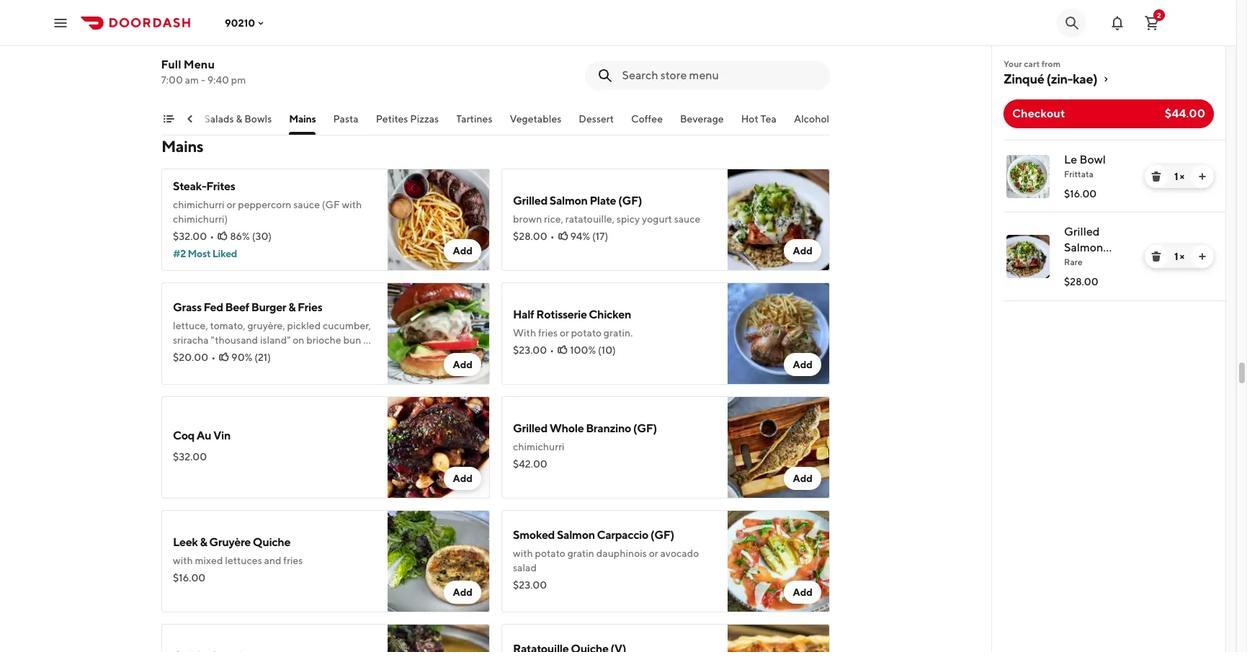Task type: vqa. For each thing, say whether or not it's contained in the screenshot.
"ct)" within the Del Monte Foods 100% Juice Fruit Cups Mandarin Oranges (4 oz x 4 ct)
no



Task type: describe. For each thing, give the bounding box(es) containing it.
coffee button
[[632, 112, 663, 135]]

chimichurri)
[[173, 213, 228, 225]]

bun
[[343, 334, 361, 346]]

& for gruyère
[[200, 536, 207, 549]]

(zin-
[[1047, 71, 1073, 86]]

with inside steak-frites chimichurri or peppercorn sauce (gf with chimichurri)
[[342, 199, 362, 210]]

grilled for grilled salmon plate (gf) brown rice, ratatouille, spicy yogurt sauce
[[513, 194, 548, 208]]

add one to cart image for grilled salmon plate (gf)
[[1197, 251, 1209, 262]]

leek & gruyère quiche with mixed lettuces and fries $16.00
[[173, 536, 303, 584]]

$23.00 inside smoked salmon carpaccio (gf) with potato gratin dauphinois or avocado salad $23.00
[[513, 579, 547, 591]]

zinqué
[[1004, 71, 1045, 86]]

90%
[[231, 352, 253, 363]]

on
[[293, 334, 304, 346]]

2 button
[[1138, 8, 1167, 37]]

spicy
[[617, 213, 640, 225]]

mixed
[[195, 555, 223, 566]]

beverage
[[681, 113, 724, 125]]

salmon for grilled salmon plate (gf) brown rice, ratatouille, spicy yogurt sauce
[[550, 194, 588, 208]]

add for grass fed beef burger & fries
[[453, 359, 473, 370]]

(gf) for grilled salmon plate (gf) brown rice, ratatouille, spicy yogurt sauce
[[618, 194, 642, 208]]

grass fed beef burger & fries lettuce, tomato, gruyère, pickled cucumber, sriracha "thousand island" on brioche bun or in a bowl
[[173, 301, 373, 360]]

cart
[[1024, 58, 1040, 69]]

salad
[[217, 18, 245, 32]]

peppercorn
[[238, 199, 291, 210]]

$28.00 for $28.00
[[1065, 276, 1099, 288]]

pasta button
[[334, 112, 359, 135]]

1 × for le bowl
[[1175, 171, 1185, 182]]

fresh
[[173, 37, 196, 49]]

leek
[[173, 536, 198, 549]]

dauphinois
[[597, 548, 647, 559]]

coq au vin
[[173, 429, 231, 443]]

sriracha
[[173, 334, 209, 346]]

caprese
[[173, 18, 215, 32]]

100%
[[570, 345, 596, 356]]

le bowl frittata
[[1065, 153, 1106, 179]]

coffee
[[632, 113, 663, 125]]

(gf) for grilled whole branzino (gf) chimichurri $42.00
[[633, 422, 657, 435]]

gruyère
[[209, 536, 251, 549]]

show menu categories image
[[163, 113, 174, 125]]

grilled salmon plate (gf) brown rice, ratatouille, spicy yogurt sauce
[[513, 194, 701, 225]]

coq au vin image
[[388, 396, 490, 499]]

rotisserie
[[536, 308, 587, 321]]

half rotisserie chicken image
[[728, 283, 830, 385]]

pickled
[[287, 320, 321, 332]]

add for half rotisserie chicken
[[793, 359, 813, 370]]

rare
[[1065, 257, 1083, 267]]

grilled whole branzino (gf) image
[[728, 396, 830, 499]]

caprese salad (v, gf) fresh tomato, mozzarella, basil $16.00
[[173, 18, 310, 66]]

plate for grilled salmon plate (gf) brown rice, ratatouille, spicy yogurt sauce
[[590, 194, 616, 208]]

grass fed beef burger & fries image
[[388, 283, 490, 385]]

brioche
[[306, 334, 341, 346]]

2 items, open order cart image
[[1144, 14, 1161, 31]]

carpaccio
[[597, 528, 649, 542]]

steak-
[[173, 179, 206, 193]]

86% (30)
[[230, 231, 272, 242]]

vegetables
[[510, 113, 562, 125]]

or inside grass fed beef burger & fries lettuce, tomato, gruyère, pickled cucumber, sriracha "thousand island" on brioche bun or in a bowl
[[363, 334, 373, 346]]

frites
[[206, 179, 235, 193]]

half rotisserie chicken with fries or potato gratin.
[[513, 308, 633, 339]]

90210
[[225, 17, 255, 28]]

potato inside half rotisserie chicken with fries or potato gratin.
[[571, 327, 602, 339]]

full menu 7:00 am - 9:40 pm
[[161, 58, 246, 86]]

cucumber,
[[323, 320, 371, 332]]

gf)
[[263, 18, 283, 32]]

90% (21)
[[231, 352, 271, 363]]

alcohol button
[[795, 112, 830, 135]]

$32.00 •
[[173, 231, 214, 242]]

au
[[197, 429, 211, 443]]

$16.00 inside caprese salad (v, gf) fresh tomato, mozzarella, basil $16.00
[[173, 55, 206, 66]]

dessert
[[579, 113, 614, 125]]

steak frites image
[[388, 169, 490, 271]]

am
[[185, 74, 199, 86]]

× for le bowl
[[1180, 171, 1185, 182]]

(30)
[[252, 231, 272, 242]]

your cart from
[[1004, 58, 1061, 69]]

• for steak-frites
[[210, 231, 214, 242]]

menu
[[184, 58, 215, 71]]

-
[[201, 74, 206, 86]]

$28.00 for $28.00 •
[[513, 231, 548, 242]]

hot
[[742, 113, 759, 125]]

quiche
[[253, 536, 291, 549]]

whole
[[550, 422, 584, 435]]

tartines button
[[457, 112, 493, 135]]

salads & bowls button
[[205, 112, 272, 135]]

(gf
[[322, 199, 340, 210]]

$20.00 •
[[173, 352, 216, 363]]

leek & gruyère quiche image
[[388, 510, 490, 613]]

fries inside half rotisserie chicken with fries or potato gratin.
[[538, 327, 558, 339]]

beverage button
[[681, 112, 724, 135]]

petites
[[376, 113, 409, 125]]

Item Search search field
[[623, 68, 819, 84]]

(gf) for grilled salmon plate (gf)
[[1094, 257, 1119, 270]]

90210 button
[[225, 17, 267, 28]]

fries inside leek & gruyère quiche with mixed lettuces and fries $16.00
[[284, 555, 303, 566]]

grass
[[173, 301, 202, 314]]

full
[[161, 58, 182, 71]]

petites pizzas button
[[376, 112, 439, 135]]

9:40
[[208, 74, 230, 86]]

vin
[[213, 429, 231, 443]]

fries
[[298, 301, 323, 314]]

island"
[[260, 334, 291, 346]]

gruyère,
[[248, 320, 285, 332]]

smoked salmon carpaccio (gf) with potato gratin dauphinois or avocado salad $23.00
[[513, 528, 699, 591]]

$16.00 inside leek & gruyère quiche with mixed lettuces and fries $16.00
[[173, 572, 206, 584]]

$20.00
[[173, 352, 208, 363]]

dessert button
[[579, 112, 614, 135]]

add button for grilled salmon plate (gf)
[[784, 239, 822, 262]]



Task type: locate. For each thing, give the bounding box(es) containing it.
notification bell image
[[1109, 14, 1127, 31]]

1 vertical spatial salmon
[[1065, 241, 1104, 254]]

1 vertical spatial $32.00
[[173, 451, 207, 463]]

liked
[[212, 248, 237, 259]]

mains down scroll menu navigation left image
[[161, 137, 203, 156]]

add for steak-frites
[[453, 245, 473, 257]]

0 vertical spatial $16.00
[[173, 55, 206, 66]]

grilled salmon plate (gf)
[[1065, 225, 1119, 270]]

add button for grilled whole branzino (gf)
[[784, 467, 822, 490]]

(gf) right the "branzino"
[[633, 422, 657, 435]]

or inside smoked salmon carpaccio (gf) with potato gratin dauphinois or avocado salad $23.00
[[649, 548, 659, 559]]

94% (17)
[[571, 231, 608, 242]]

(gf) right the rare
[[1094, 257, 1119, 270]]

lettuces
[[225, 555, 262, 566]]

1 $32.00 from the top
[[173, 231, 207, 242]]

$32.00
[[173, 231, 207, 242], [173, 451, 207, 463]]

salmon
[[550, 194, 588, 208], [1065, 241, 1104, 254], [557, 528, 595, 542]]

#2 most liked
[[173, 248, 237, 259]]

2 horizontal spatial &
[[288, 301, 296, 314]]

salmon inside grilled salmon plate (gf) brown rice, ratatouille, spicy yogurt sauce
[[550, 194, 588, 208]]

potato down smoked
[[535, 548, 566, 559]]

grilled up the rare
[[1065, 225, 1100, 239]]

potato up 100%
[[571, 327, 602, 339]]

or left avocado
[[649, 548, 659, 559]]

& inside leek & gruyère quiche with mixed lettuces and fries $16.00
[[200, 536, 207, 549]]

(gf) for smoked salmon carpaccio (gf) with potato gratin dauphinois or avocado salad $23.00
[[651, 528, 675, 542]]

tomato, down salad
[[198, 37, 233, 49]]

0 horizontal spatial $28.00
[[513, 231, 548, 242]]

in
[[173, 349, 181, 360]]

0 vertical spatial 1
[[1175, 171, 1178, 182]]

#2
[[173, 248, 186, 259]]

2 vertical spatial &
[[200, 536, 207, 549]]

grilled up brown
[[513, 194, 548, 208]]

$32.00 down coq
[[173, 451, 207, 463]]

frittata
[[1065, 169, 1094, 179]]

add one to cart image
[[1197, 171, 1209, 182], [1197, 251, 1209, 262]]

$23.00
[[513, 345, 547, 356], [513, 579, 547, 591]]

(gf)
[[618, 194, 642, 208], [1094, 257, 1119, 270], [633, 422, 657, 435], [651, 528, 675, 542]]

list
[[992, 140, 1226, 301]]

grilled inside grilled salmon plate (gf)
[[1065, 225, 1100, 239]]

add one to cart image right remove item from cart image
[[1197, 251, 1209, 262]]

add one to cart image right remove item from cart icon at the right top of the page
[[1197, 171, 1209, 182]]

94%
[[571, 231, 590, 242]]

or right 'bun'
[[363, 334, 373, 346]]

1 horizontal spatial sauce
[[674, 213, 701, 225]]

add for leek & gruyère quiche
[[453, 587, 473, 598]]

2 1 × from the top
[[1175, 251, 1185, 262]]

fries
[[538, 327, 558, 339], [284, 555, 303, 566]]

0 vertical spatial fries
[[538, 327, 558, 339]]

1 for grilled salmon plate (gf)
[[1175, 251, 1178, 262]]

sauce left (gf
[[293, 199, 320, 210]]

with up salad
[[513, 548, 533, 559]]

grilled up $42.00
[[513, 422, 548, 435]]

hot tea button
[[742, 112, 777, 135]]

1 horizontal spatial plate
[[1065, 257, 1092, 270]]

0 vertical spatial grilled
[[513, 194, 548, 208]]

$16.00 down mixed on the bottom of the page
[[173, 572, 206, 584]]

0 vertical spatial salmon
[[550, 194, 588, 208]]

bowl
[[191, 349, 213, 360]]

0 vertical spatial sauce
[[293, 199, 320, 210]]

0 vertical spatial $28.00
[[513, 231, 548, 242]]

kae)
[[1073, 71, 1098, 86]]

salads & bowls
[[205, 113, 272, 125]]

$16.00 inside list
[[1065, 188, 1097, 200]]

"thousand
[[211, 334, 258, 346]]

1 vertical spatial 1
[[1175, 251, 1178, 262]]

salmon up the rare
[[1065, 241, 1104, 254]]

• right $20.00
[[211, 352, 216, 363]]

(v,
[[247, 18, 261, 32]]

with inside leek & gruyère quiche with mixed lettuces and fries $16.00
[[173, 555, 193, 566]]

1 vertical spatial ×
[[1180, 251, 1185, 262]]

$23.00 down salad
[[513, 579, 547, 591]]

2 vertical spatial salmon
[[557, 528, 595, 542]]

•
[[210, 231, 214, 242], [550, 231, 555, 242], [550, 345, 554, 356], [211, 352, 216, 363]]

2 add one to cart image from the top
[[1197, 251, 1209, 262]]

• up #2 most liked at the top
[[210, 231, 214, 242]]

1 1 × from the top
[[1175, 171, 1185, 182]]

hot tea
[[742, 113, 777, 125]]

sauce right the yogurt
[[674, 213, 701, 225]]

open menu image
[[52, 14, 69, 31]]

2 horizontal spatial with
[[513, 548, 533, 559]]

with for leek & gruyère quiche
[[173, 555, 193, 566]]

chimichurri inside steak-frites chimichurri or peppercorn sauce (gf with chimichurri)
[[173, 199, 225, 210]]

potato inside smoked salmon carpaccio (gf) with potato gratin dauphinois or avocado salad $23.00
[[535, 548, 566, 559]]

chimichurri up chimichurri)
[[173, 199, 225, 210]]

1 horizontal spatial &
[[236, 113, 243, 125]]

(21)
[[255, 352, 271, 363]]

pizzas
[[411, 113, 439, 125]]

grilled for grilled salmon plate (gf)
[[1065, 225, 1100, 239]]

grilled salmon plate (gf) image
[[728, 169, 830, 271], [1007, 235, 1050, 278]]

smoked
[[513, 528, 555, 542]]

with
[[513, 327, 536, 339]]

add button for grass fed beef burger & fries
[[444, 353, 481, 376]]

$23.00 down with
[[513, 345, 547, 356]]

list containing le bowl
[[992, 140, 1226, 301]]

100% (10)
[[570, 345, 616, 356]]

0 horizontal spatial grilled salmon plate (gf) image
[[728, 169, 830, 271]]

& inside grass fed beef burger & fries lettuce, tomato, gruyère, pickled cucumber, sriracha "thousand island" on brioche bun or in a bowl
[[288, 301, 296, 314]]

plate inside grilled salmon plate (gf)
[[1065, 257, 1092, 270]]

1 right remove item from cart image
[[1175, 251, 1178, 262]]

1
[[1175, 171, 1178, 182], [1175, 251, 1178, 262]]

2 × from the top
[[1180, 251, 1185, 262]]

1 ×
[[1175, 171, 1185, 182], [1175, 251, 1185, 262]]

with right (gf
[[342, 199, 362, 210]]

remove item from cart image
[[1151, 171, 1163, 182]]

with down the leek
[[173, 555, 193, 566]]

1 vertical spatial sauce
[[674, 213, 701, 225]]

1 horizontal spatial mains
[[290, 113, 316, 125]]

1 $23.00 from the top
[[513, 345, 547, 356]]

& left fries
[[288, 301, 296, 314]]

& right the leek
[[200, 536, 207, 549]]

zinqué (zin-kae) link
[[1004, 71, 1214, 88]]

remove item from cart image
[[1151, 251, 1163, 262]]

ratatouille quiche (v) image
[[728, 624, 830, 652]]

0 horizontal spatial sauce
[[293, 199, 320, 210]]

or inside half rotisserie chicken with fries or potato gratin.
[[560, 327, 569, 339]]

× right remove item from cart image
[[1180, 251, 1185, 262]]

2 vertical spatial $16.00
[[173, 572, 206, 584]]

2 $32.00 from the top
[[173, 451, 207, 463]]

1 vertical spatial plate
[[1065, 257, 1092, 270]]

salmon for grilled salmon plate (gf)
[[1065, 241, 1104, 254]]

potato
[[571, 327, 602, 339], [535, 548, 566, 559]]

0 vertical spatial &
[[236, 113, 243, 125]]

• for half rotisserie chicken
[[550, 345, 554, 356]]

(gf) inside the grilled whole branzino (gf) chimichurri $42.00
[[633, 422, 657, 435]]

× right remove item from cart icon at the right top of the page
[[1180, 171, 1185, 182]]

$28.00
[[513, 231, 548, 242], [1065, 276, 1099, 288]]

1 horizontal spatial $28.00
[[1065, 276, 1099, 288]]

1 × right remove item from cart image
[[1175, 251, 1185, 262]]

2 1 from the top
[[1175, 251, 1178, 262]]

from
[[1042, 58, 1061, 69]]

smoked salmon carpaccio (gf) image
[[728, 510, 830, 613]]

salmon up the gratin on the bottom left of page
[[557, 528, 595, 542]]

pm
[[232, 74, 246, 86]]

1 right remove item from cart icon at the right top of the page
[[1175, 171, 1178, 182]]

0 vertical spatial $32.00
[[173, 231, 207, 242]]

(17)
[[592, 231, 608, 242]]

le bowl image
[[1007, 155, 1050, 198]]

0 vertical spatial tomato,
[[198, 37, 233, 49]]

$28.00 down brown
[[513, 231, 548, 242]]

• down rice,
[[550, 231, 555, 242]]

salad
[[513, 562, 537, 574]]

add one to cart image for le bowl
[[1197, 171, 1209, 182]]

2
[[1158, 10, 1162, 19]]

1 vertical spatial mains
[[161, 137, 203, 156]]

sauce
[[293, 199, 320, 210], [674, 213, 701, 225]]

7:00
[[161, 74, 183, 86]]

(gf) up spicy
[[618, 194, 642, 208]]

0 horizontal spatial mains
[[161, 137, 203, 156]]

1 vertical spatial potato
[[535, 548, 566, 559]]

1 horizontal spatial fries
[[538, 327, 558, 339]]

tomato, up "thousand
[[210, 320, 246, 332]]

1 vertical spatial $16.00
[[1065, 188, 1097, 200]]

add button for coq au vin
[[444, 467, 481, 490]]

ratatouille,
[[566, 213, 615, 225]]

0 horizontal spatial chimichurri
[[173, 199, 225, 210]]

fries right and
[[284, 555, 303, 566]]

$16.00 down fresh
[[173, 55, 206, 66]]

(gf) up avocado
[[651, 528, 675, 542]]

chicken
[[589, 308, 631, 321]]

1 × right remove item from cart icon at the right top of the page
[[1175, 171, 1185, 182]]

(gf) inside grilled salmon plate (gf)
[[1094, 257, 1119, 270]]

vegetables button
[[510, 112, 562, 135]]

1 vertical spatial $23.00
[[513, 579, 547, 591]]

with inside smoked salmon carpaccio (gf) with potato gratin dauphinois or avocado salad $23.00
[[513, 548, 533, 559]]

1 for le bowl
[[1175, 171, 1178, 182]]

bowl
[[1080, 153, 1106, 166]]

mozzarella,
[[235, 37, 287, 49]]

half
[[513, 308, 534, 321]]

tomato, inside caprese salad (v, gf) fresh tomato, mozzarella, basil $16.00
[[198, 37, 233, 49]]

& inside button
[[236, 113, 243, 125]]

$32.00 for $32.00
[[173, 451, 207, 463]]

sauce inside steak-frites chimichurri or peppercorn sauce (gf with chimichurri)
[[293, 199, 320, 210]]

or down rotisserie
[[560, 327, 569, 339]]

1 horizontal spatial potato
[[571, 327, 602, 339]]

plate
[[590, 194, 616, 208], [1065, 257, 1092, 270]]

rice,
[[544, 213, 564, 225]]

1 × for grilled salmon plate (gf)
[[1175, 251, 1185, 262]]

1 vertical spatial tomato,
[[210, 320, 246, 332]]

add button for steak-frites
[[444, 239, 481, 262]]

& for bowls
[[236, 113, 243, 125]]

$32.00 for $32.00 •
[[173, 231, 207, 242]]

0 horizontal spatial with
[[173, 555, 193, 566]]

brown
[[513, 213, 542, 225]]

0 horizontal spatial plate
[[590, 194, 616, 208]]

$28.00 down the rare
[[1065, 276, 1099, 288]]

1 vertical spatial &
[[288, 301, 296, 314]]

2 $23.00 from the top
[[513, 579, 547, 591]]

chimichurri inside the grilled whole branzino (gf) chimichurri $42.00
[[513, 441, 565, 453]]

alcohol
[[795, 113, 830, 125]]

burger
[[251, 301, 286, 314]]

a
[[183, 349, 189, 360]]

tartines
[[457, 113, 493, 125]]

add for smoked salmon carpaccio (gf)
[[793, 587, 813, 598]]

grilled inside grilled salmon plate (gf) brown rice, ratatouille, spicy yogurt sauce
[[513, 194, 548, 208]]

yogurt
[[642, 213, 672, 225]]

beef
[[225, 301, 249, 314]]

0 horizontal spatial &
[[200, 536, 207, 549]]

$28.00 •
[[513, 231, 555, 242]]

add button for leek & gruyère quiche
[[444, 581, 481, 604]]

• left 100%
[[550, 345, 554, 356]]

mains
[[290, 113, 316, 125], [161, 137, 203, 156]]

salmon up rice,
[[550, 194, 588, 208]]

1 vertical spatial fries
[[284, 555, 303, 566]]

bowls
[[245, 113, 272, 125]]

most
[[188, 248, 211, 259]]

grilled for grilled whole branzino (gf) chimichurri $42.00
[[513, 422, 548, 435]]

caprese salad (v, gf) image
[[388, 0, 490, 95]]

1 add one to cart image from the top
[[1197, 171, 1209, 182]]

gratin
[[568, 548, 595, 559]]

your
[[1004, 58, 1023, 69]]

fries up $23.00 •
[[538, 327, 558, 339]]

chimichurri up $42.00
[[513, 441, 565, 453]]

0 vertical spatial ×
[[1180, 171, 1185, 182]]

sauce inside grilled salmon plate (gf) brown rice, ratatouille, spicy yogurt sauce
[[674, 213, 701, 225]]

plate for grilled salmon plate (gf)
[[1065, 257, 1092, 270]]

or down the frites
[[227, 199, 236, 210]]

1 horizontal spatial grilled salmon plate (gf) image
[[1007, 235, 1050, 278]]

• for grilled salmon plate (gf)
[[550, 231, 555, 242]]

quiche lorraine image
[[388, 624, 490, 652]]

2 vertical spatial grilled
[[513, 422, 548, 435]]

0 vertical spatial mains
[[290, 113, 316, 125]]

0 vertical spatial $23.00
[[513, 345, 547, 356]]

add
[[453, 245, 473, 257], [793, 245, 813, 257], [453, 359, 473, 370], [793, 359, 813, 370], [453, 473, 473, 484], [793, 473, 813, 484], [453, 587, 473, 598], [793, 587, 813, 598]]

plate inside grilled salmon plate (gf) brown rice, ratatouille, spicy yogurt sauce
[[590, 194, 616, 208]]

with for smoked salmon carpaccio (gf)
[[513, 548, 533, 559]]

salmon for smoked salmon carpaccio (gf) with potato gratin dauphinois or avocado salad $23.00
[[557, 528, 595, 542]]

1 vertical spatial 1 ×
[[1175, 251, 1185, 262]]

• for grass fed beef burger & fries
[[211, 352, 216, 363]]

(10)
[[598, 345, 616, 356]]

1 vertical spatial $28.00
[[1065, 276, 1099, 288]]

add button for half rotisserie chicken
[[784, 353, 822, 376]]

add for grilled whole branzino (gf)
[[793, 473, 813, 484]]

add for grilled salmon plate (gf)
[[793, 245, 813, 257]]

$44.00
[[1165, 107, 1206, 120]]

1 vertical spatial add one to cart image
[[1197, 251, 1209, 262]]

grilled inside the grilled whole branzino (gf) chimichurri $42.00
[[513, 422, 548, 435]]

$16.00 down frittata
[[1065, 188, 1097, 200]]

and
[[264, 555, 282, 566]]

or inside steak-frites chimichurri or peppercorn sauce (gf with chimichurri)
[[227, 199, 236, 210]]

$32.00 up most
[[173, 231, 207, 242]]

1 horizontal spatial chimichurri
[[513, 441, 565, 453]]

(gf) inside grilled salmon plate (gf) brown rice, ratatouille, spicy yogurt sauce
[[618, 194, 642, 208]]

scroll menu navigation left image
[[185, 113, 196, 125]]

1 1 from the top
[[1175, 171, 1178, 182]]

coq
[[173, 429, 195, 443]]

0 vertical spatial plate
[[590, 194, 616, 208]]

1 vertical spatial grilled
[[1065, 225, 1100, 239]]

& left bowls
[[236, 113, 243, 125]]

1 vertical spatial chimichurri
[[513, 441, 565, 453]]

0 vertical spatial chimichurri
[[173, 199, 225, 210]]

add for coq au vin
[[453, 473, 473, 484]]

0 horizontal spatial fries
[[284, 555, 303, 566]]

0 vertical spatial add one to cart image
[[1197, 171, 1209, 182]]

lettuce,
[[173, 320, 208, 332]]

salads
[[205, 113, 234, 125]]

chimichurri
[[173, 199, 225, 210], [513, 441, 565, 453]]

mains left pasta
[[290, 113, 316, 125]]

0 vertical spatial potato
[[571, 327, 602, 339]]

checkout
[[1013, 107, 1066, 120]]

1 × from the top
[[1180, 171, 1185, 182]]

petites pizzas
[[376, 113, 439, 125]]

1 horizontal spatial with
[[342, 199, 362, 210]]

salmon inside grilled salmon plate (gf)
[[1065, 241, 1104, 254]]

add button for smoked salmon carpaccio (gf)
[[784, 581, 822, 604]]

tomato, inside grass fed beef burger & fries lettuce, tomato, gruyère, pickled cucumber, sriracha "thousand island" on brioche bun or in a bowl
[[210, 320, 246, 332]]

× for grilled salmon plate (gf)
[[1180, 251, 1185, 262]]

salmon inside smoked salmon carpaccio (gf) with potato gratin dauphinois or avocado salad $23.00
[[557, 528, 595, 542]]

0 horizontal spatial potato
[[535, 548, 566, 559]]

steak-frites chimichurri or peppercorn sauce (gf with chimichurri)
[[173, 179, 362, 225]]

(gf) inside smoked salmon carpaccio (gf) with potato gratin dauphinois or avocado salad $23.00
[[651, 528, 675, 542]]

$28.00 inside list
[[1065, 276, 1099, 288]]

0 vertical spatial 1 ×
[[1175, 171, 1185, 182]]



